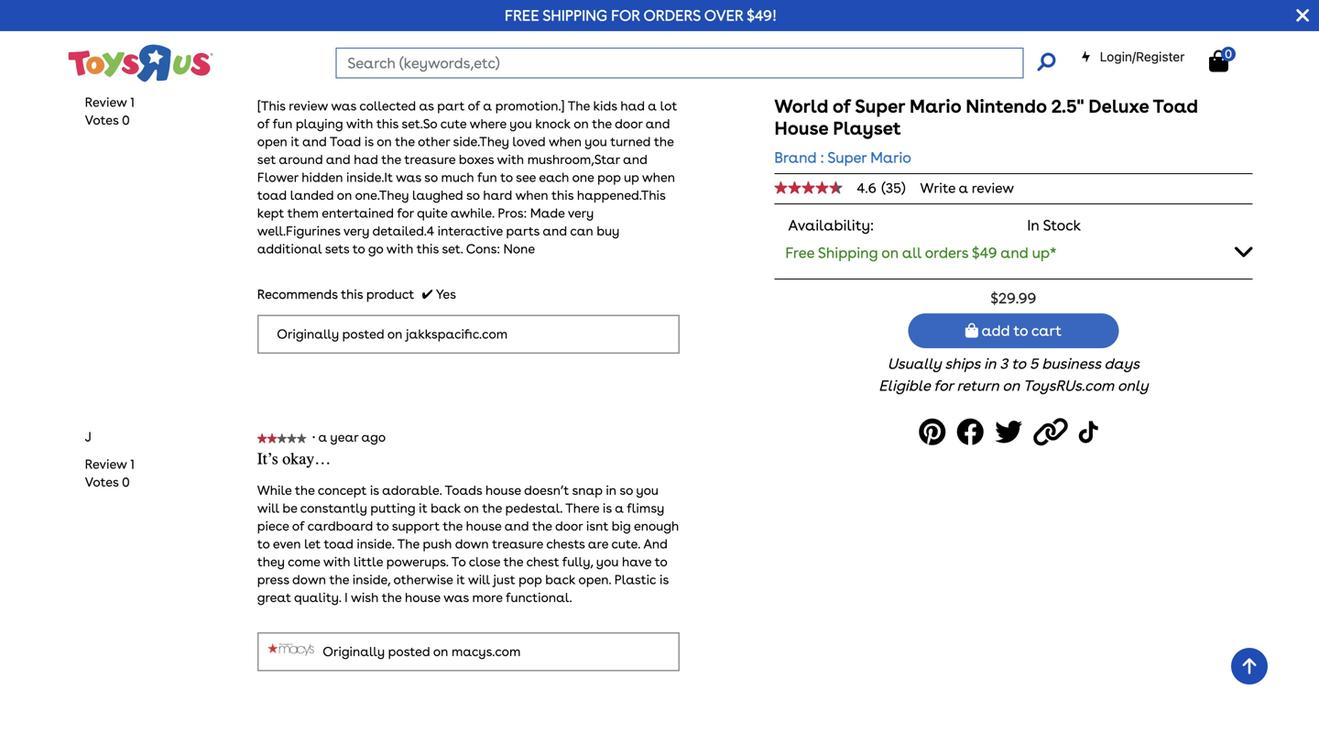 Task type: locate. For each thing, give the bounding box(es) containing it.
list for j review 1 votes 0
[[85, 455, 135, 491]]

happened.this
[[577, 187, 666, 203]]

treasure
[[404, 152, 456, 167], [492, 536, 543, 552]]

review right the write
[[972, 180, 1014, 196]]

1 vertical spatial toad
[[330, 134, 361, 149]]

a inside "a year ago great product"
[[318, 45, 327, 61]]

is right the 'plastic'
[[660, 572, 669, 587]]

in right snap
[[606, 482, 617, 498]]

0 vertical spatial review
[[85, 94, 127, 110]]

and down the playing
[[302, 134, 327, 149]]

shopping bag image
[[1210, 50, 1229, 72], [966, 323, 979, 338]]

mario left 'nintendo'
[[910, 95, 962, 117]]

0 horizontal spatial it
[[291, 134, 299, 149]]

house down otherwise
[[405, 590, 441, 605]]

very up 'can'
[[568, 205, 594, 221]]

toysrus.com
[[1024, 377, 1115, 395]]

0 horizontal spatial shopping bag image
[[966, 323, 979, 338]]

very down entertained
[[344, 223, 370, 239]]

1 vertical spatial door
[[555, 518, 583, 534]]

2 ago from the top
[[362, 429, 386, 445]]

$49
[[972, 244, 997, 262]]

sets
[[325, 241, 349, 257]]

quality.
[[294, 590, 341, 605]]

will
[[257, 500, 279, 516], [468, 572, 490, 587]]

shopping bag image right login/register at top right
[[1210, 50, 1229, 72]]

mario up (35)
[[871, 148, 912, 166]]

a up big
[[615, 500, 624, 516]]

0 vertical spatial down
[[455, 536, 489, 552]]

rufus
[[85, 45, 118, 60]]

open
[[257, 134, 288, 149]]

1 vertical spatial 1
[[130, 456, 135, 472]]

collected
[[360, 98, 416, 114]]

1 horizontal spatial fun
[[477, 170, 497, 185]]

little
[[354, 554, 383, 569]]

pop up happened.this
[[598, 170, 621, 185]]

macys.com image
[[268, 643, 314, 656]]

0 horizontal spatial toad
[[257, 187, 287, 203]]

is up putting
[[370, 482, 379, 498]]

1 vertical spatial review
[[85, 456, 127, 472]]

0 vertical spatial for
[[397, 205, 414, 221]]

with
[[346, 116, 373, 132], [497, 152, 524, 167], [387, 241, 414, 257], [323, 554, 350, 569]]

0 vertical spatial back
[[431, 500, 461, 516]]

2
[[122, 45, 129, 60]]

all
[[903, 244, 922, 262]]

0 horizontal spatial treasure
[[404, 152, 456, 167]]

awhile.
[[451, 205, 495, 221]]

share a link to world of super mario nintendo 2.5 image
[[995, 412, 1028, 453]]

orders
[[925, 244, 969, 262]]

shopping bag image inside 0 link
[[1210, 50, 1229, 72]]

2 1 from the top
[[130, 456, 135, 472]]

0 horizontal spatial had
[[354, 152, 378, 167]]

it
[[291, 134, 299, 149], [419, 500, 427, 516], [457, 572, 465, 587]]

0 vertical spatial it
[[291, 134, 299, 149]]

side.they
[[453, 134, 509, 149]]

list for maryville,tn review 1 votes 0
[[85, 94, 135, 129]]

1 year from the top
[[330, 45, 359, 61]]

a inside while the concept is adorable. toads house doesn't snap in so you will be constantly putting it back on the pedestal. there is a flimsy piece of cardboard to support the house and the door isnt big enough to even let toad inside. the push down treasure chests are cute. and they come with little powerups. to close the chest fully, you have to press down the inside, otherwise it will just pop back open. plastic is great quality. i wish the house was more functional.
[[615, 500, 624, 516]]

year right ·
[[330, 429, 359, 445]]

even
[[273, 536, 301, 552]]

so inside while the concept is adorable. toads house doesn't snap in so you will be constantly putting it back on the pedestal. there is a flimsy piece of cardboard to support the house and the door isnt big enough to even let toad inside. the push down treasure chests are cute. and they come with little powerups. to close the chest fully, you have to press down the inside, otherwise it will just pop back open. plastic is great quality. i wish the house was more functional.
[[620, 482, 633, 498]]

toad down the playing
[[330, 134, 361, 149]]

1 horizontal spatial very
[[568, 205, 594, 221]]

so up flimsy
[[620, 482, 633, 498]]

2 votes from the top
[[85, 474, 119, 490]]

create a pinterest pin for world of super mario nintendo 2.5 image
[[919, 412, 951, 453]]

it's okay…
[[257, 449, 331, 468]]

door up chests
[[555, 518, 583, 534]]

pop inside [this review was collected as part of a promotion.] the kids had a lot of fun playing with this set.so cute where you knock on the door and open it and toad is on the other side.they loved when you turned the set around and had the treasure boxes with mushroom,star and flower hidden inside.it was so much fun to see each one pop up when toad landed on one.they laughed so hard when this happened.this kept them entertained for quite awhile.                                                            pros: made very well.figurines very detailed.4 interactive parts and can buy additional sets to go with this set.                                                                                                                 cons: none
[[598, 170, 621, 185]]

see
[[516, 170, 536, 185]]

one
[[572, 170, 594, 185]]

1 horizontal spatial toad
[[324, 536, 354, 552]]

0 vertical spatial pop
[[598, 170, 621, 185]]

1 1 from the top
[[130, 94, 135, 110]]

1 horizontal spatial the
[[568, 98, 590, 114]]

is inside [this review was collected as part of a promotion.] the kids had a lot of fun playing with this set.so cute where you knock on the door and open it and toad is on the other side.they loved when you turned the set around and had the treasure boxes with mushroom,star and flower hidden inside.it was so much fun to see each one pop up when toad landed on one.they laughed so hard when this happened.this kept them entertained for quite awhile.                                                            pros: made very well.figurines very detailed.4 interactive parts and can buy additional sets to go with this set.                                                                                                                 cons: none
[[365, 134, 374, 149]]

2 horizontal spatial it
[[457, 572, 465, 587]]

shopping bag image left add
[[966, 323, 979, 338]]

a left lot
[[648, 98, 657, 114]]

0 for maryville,tn review 1 votes 0
[[122, 112, 130, 128]]

1 horizontal spatial review
[[972, 180, 1014, 196]]

1 vertical spatial for
[[934, 377, 953, 395]]

votes down j
[[85, 474, 119, 490]]

1 vertical spatial super
[[828, 148, 867, 166]]

0 horizontal spatial for
[[397, 205, 414, 221]]

2 vertical spatial 0
[[122, 474, 130, 490]]

a
[[318, 45, 327, 61], [483, 98, 492, 114], [648, 98, 657, 114], [959, 180, 969, 196], [318, 429, 327, 445], [615, 500, 624, 516]]

1 votes from the top
[[85, 112, 119, 128]]

0 vertical spatial fun
[[273, 116, 293, 132]]

back down toads
[[431, 500, 461, 516]]

1 horizontal spatial down
[[455, 536, 489, 552]]

there
[[566, 500, 600, 516]]

posted for great product
[[342, 326, 384, 342]]

ago
[[362, 45, 386, 61], [362, 429, 386, 445]]

you down "are"
[[596, 554, 619, 569]]

them
[[287, 205, 319, 221]]

0 horizontal spatial was
[[331, 98, 357, 114]]

review down j
[[85, 456, 127, 472]]

had right kids
[[621, 98, 645, 114]]

detailed.4
[[373, 223, 434, 239]]

0 vertical spatial was
[[331, 98, 357, 114]]

0 vertical spatial had
[[621, 98, 645, 114]]

around
[[279, 152, 323, 167]]

1 horizontal spatial posted
[[388, 644, 430, 659]]

toad inside while the concept is adorable. toads house doesn't snap in so you will be constantly putting it back on the pedestal. there is a flimsy piece of cardboard to support the house and the door isnt big enough to even let toad inside. the push down treasure chests are cute. and they come with little powerups. to close the chest fully, you have to press down the inside, otherwise it will just pop back open. plastic is great quality. i wish the house was more functional.
[[324, 536, 354, 552]]

treasure up chest
[[492, 536, 543, 552]]

1 list from the top
[[85, 94, 135, 129]]

usually ships in 3 to 5 business days eligible for return on toysrus.com only
[[879, 355, 1149, 395]]

to right 3 in the right of the page
[[1012, 355, 1026, 373]]

1 vertical spatial posted
[[388, 644, 430, 659]]

adorable.
[[382, 482, 442, 498]]

1 inside j review 1 votes 0
[[130, 456, 135, 472]]

0 vertical spatial so
[[424, 170, 438, 185]]

additional
[[257, 241, 322, 257]]

the down toads
[[482, 500, 502, 516]]

0 vertical spatial will
[[257, 500, 279, 516]]

concept
[[318, 482, 367, 498]]

parts
[[506, 223, 540, 239]]

fun up the open
[[273, 116, 293, 132]]

votes
[[85, 112, 119, 128], [85, 474, 119, 490]]

1 horizontal spatial shopping bag image
[[1210, 50, 1229, 72]]

fully,
[[563, 554, 593, 569]]

enough
[[634, 518, 679, 534]]

0 vertical spatial votes
[[85, 112, 119, 128]]

1 horizontal spatial back
[[545, 572, 576, 587]]

None search field
[[336, 48, 1056, 78]]

2 horizontal spatial so
[[620, 482, 633, 498]]

on right knock
[[574, 116, 589, 132]]

1 vertical spatial treasure
[[492, 536, 543, 552]]

inside,
[[353, 572, 391, 587]]

1 vertical spatial votes
[[85, 474, 119, 490]]

down up close
[[455, 536, 489, 552]]

2 vertical spatial it
[[457, 572, 465, 587]]

in inside usually ships in 3 to 5 business days eligible for return on toysrus.com only
[[984, 355, 996, 373]]

on down toads
[[464, 500, 479, 516]]

0 horizontal spatial pop
[[519, 572, 542, 587]]

you
[[510, 116, 532, 132], [585, 134, 607, 149], [636, 482, 659, 498], [596, 554, 619, 569]]

1 horizontal spatial treasure
[[492, 536, 543, 552]]

of down the be
[[292, 518, 305, 534]]

and inside dropdown button
[[1001, 244, 1029, 262]]

go
[[368, 241, 384, 257]]

1 review from the top
[[85, 94, 127, 110]]

was up one.they
[[396, 170, 421, 185]]

$49!
[[747, 6, 777, 24]]

2 list from the top
[[85, 455, 135, 491]]

1 vertical spatial very
[[344, 223, 370, 239]]

of up where
[[468, 98, 480, 114]]

this left set.
[[417, 241, 439, 257]]

to up they
[[257, 536, 270, 552]]

powerups.
[[386, 554, 449, 569]]

it up around
[[291, 134, 299, 149]]

wish
[[351, 590, 379, 605]]

0 horizontal spatial will
[[257, 500, 279, 516]]

snap
[[572, 482, 603, 498]]

was left "more"
[[444, 590, 469, 605]]

to
[[452, 554, 466, 569]]

1 vertical spatial year
[[330, 429, 359, 445]]

0 vertical spatial originally
[[277, 326, 339, 342]]

to inside add to cart "button"
[[1014, 322, 1028, 340]]

review inside j review 1 votes 0
[[85, 456, 127, 472]]

to
[[500, 170, 513, 185], [353, 241, 365, 257], [1014, 322, 1028, 340], [1012, 355, 1026, 373], [376, 518, 389, 534], [257, 536, 270, 552], [655, 554, 668, 569]]

ago up 'collected'
[[362, 45, 386, 61]]

posted down recommends this product ✔ yes
[[342, 326, 384, 342]]

votes down the maryville,tn
[[85, 112, 119, 128]]

to down and
[[655, 554, 668, 569]]

door up turned
[[615, 116, 643, 132]]

review
[[289, 98, 328, 114], [972, 180, 1014, 196]]

so up laughed
[[424, 170, 438, 185]]

so up the awhile.
[[466, 187, 480, 203]]

0 vertical spatial 1
[[130, 94, 135, 110]]

0 vertical spatial ago
[[362, 45, 386, 61]]

0 vertical spatial treasure
[[404, 152, 456, 167]]

1 vertical spatial ago
[[362, 429, 386, 445]]

and left up*
[[1001, 244, 1029, 262]]

when
[[549, 134, 582, 149], [642, 170, 675, 185], [516, 187, 549, 203]]

0 horizontal spatial so
[[424, 170, 438, 185]]

0 horizontal spatial the
[[397, 536, 420, 552]]

0 vertical spatial the
[[568, 98, 590, 114]]

part
[[437, 98, 465, 114]]

toad right deluxe
[[1153, 95, 1199, 117]]

0 inside j review 1 votes 0
[[122, 474, 130, 490]]

1 horizontal spatial door
[[615, 116, 643, 132]]

2 review from the top
[[85, 456, 127, 472]]

1 vertical spatial down
[[292, 572, 326, 587]]

cute.
[[612, 536, 641, 552]]

ago right ·
[[362, 429, 386, 445]]

kids
[[593, 98, 617, 114]]

0 horizontal spatial down
[[292, 572, 326, 587]]

down down come
[[292, 572, 326, 587]]

chests
[[546, 536, 585, 552]]

and down made
[[543, 223, 567, 239]]

it up support
[[419, 500, 427, 516]]

0 horizontal spatial door
[[555, 518, 583, 534]]

1 horizontal spatial toad
[[1153, 95, 1199, 117]]

will up piece
[[257, 500, 279, 516]]

fun up hard
[[477, 170, 497, 185]]

very
[[568, 205, 594, 221], [344, 223, 370, 239]]

2 vertical spatial so
[[620, 482, 633, 498]]

0 horizontal spatial fun
[[273, 116, 293, 132]]

when up mushroom,star
[[549, 134, 582, 149]]

1 vertical spatial it
[[419, 500, 427, 516]]

free
[[505, 6, 539, 24]]

a up where
[[483, 98, 492, 114]]

recommends
[[257, 286, 338, 302]]

review up the playing
[[289, 98, 328, 114]]

door
[[615, 116, 643, 132], [555, 518, 583, 534]]

toad down cardboard
[[324, 536, 354, 552]]

the down set.so at the top left of the page
[[395, 134, 415, 149]]

0 vertical spatial mario
[[910, 95, 962, 117]]

this
[[376, 116, 399, 132], [552, 187, 574, 203], [417, 241, 439, 257], [341, 286, 363, 302]]

the up push
[[443, 518, 463, 534]]

0 vertical spatial shopping bag image
[[1210, 50, 1229, 72]]

back down fully,
[[545, 572, 576, 587]]

playing
[[296, 116, 343, 132]]

posted for it's okay…
[[388, 644, 430, 659]]

house up close
[[466, 518, 502, 534]]

with left little
[[323, 554, 350, 569]]

quite
[[417, 205, 448, 221]]

a right the write
[[959, 180, 969, 196]]

on left all
[[882, 244, 899, 262]]

1 vertical spatial list
[[85, 455, 135, 491]]

1 inside maryville,tn review 1 votes 0
[[130, 94, 135, 110]]

toad up kept on the left top of the page
[[257, 187, 287, 203]]

the
[[568, 98, 590, 114], [397, 536, 420, 552]]

0 vertical spatial house
[[486, 482, 521, 498]]

votes inside j review 1 votes 0
[[85, 474, 119, 490]]

for
[[397, 205, 414, 221], [934, 377, 953, 395]]

originally down i
[[323, 644, 385, 659]]

inside.it
[[346, 170, 393, 185]]

list
[[85, 94, 135, 129], [85, 455, 135, 491]]

when down see
[[516, 187, 549, 203]]

toad
[[257, 187, 287, 203], [324, 536, 354, 552]]

super up brand : super mario "link" at the right top of the page
[[855, 95, 905, 117]]

[this review was collected as part of a promotion.] the kids had a lot of fun playing with this set.so cute where you knock on the door and open it and toad is on the other side.they loved when you turned the set around and had the treasure boxes with mushroom,star and flower hidden inside.it was so much fun to see each one pop up when toad landed on one.they laughed so hard when this happened.this kept them entertained for quite awhile.                                                            pros: made very well.figurines very detailed.4 interactive parts and can buy additional sets to go with this set.                                                                                                                 cons: none
[[257, 98, 677, 257]]

with up see
[[497, 152, 524, 167]]

i
[[345, 590, 348, 605]]

on down 'collected'
[[377, 134, 392, 149]]

treasure down 'other'
[[404, 152, 456, 167]]

1 vertical spatial in
[[606, 482, 617, 498]]

year
[[330, 45, 359, 61], [330, 429, 359, 445]]

0 vertical spatial toad
[[1153, 95, 1199, 117]]

votes inside maryville,tn review 1 votes 0
[[85, 112, 119, 128]]

a up product
[[318, 45, 327, 61]]

j
[[85, 429, 91, 444]]

on down product
[[388, 326, 403, 342]]

while the concept is adorable. toads house doesn't snap in so you will be constantly putting it back on the pedestal. there is a flimsy piece of cardboard to support the house and the door isnt big enough to even let toad inside. the push down treasure chests are cute. and they come with little powerups. to close the chest fully, you have to press down the inside, otherwise it will just pop back open. plastic is great quality. i wish the house was more functional.
[[257, 482, 679, 605]]

maryville,tn
[[85, 72, 162, 88]]

1 vertical spatial the
[[397, 536, 420, 552]]

of inside while the concept is adorable. toads house doesn't snap in so you will be constantly putting it back on the pedestal. there is a flimsy piece of cardboard to support the house and the door isnt big enough to even let toad inside. the push down treasure chests are cute. and they come with little powerups. to close the chest fully, you have to press down the inside, otherwise it will just pop back open. plastic is great quality. i wish the house was more functional.
[[292, 518, 305, 534]]

1 vertical spatial when
[[642, 170, 675, 185]]

interactive
[[438, 223, 503, 239]]

jakkspacific.com
[[406, 326, 508, 342]]

and down pedestal.
[[505, 518, 529, 534]]

support
[[392, 518, 440, 534]]

posted
[[342, 326, 384, 342], [388, 644, 430, 659]]

list down the maryville,tn
[[85, 94, 135, 129]]

so
[[424, 170, 438, 185], [466, 187, 480, 203], [620, 482, 633, 498]]

1 horizontal spatial pop
[[598, 170, 621, 185]]

1 vertical spatial pop
[[519, 572, 542, 587]]

for down ships
[[934, 377, 953, 395]]

0 horizontal spatial in
[[606, 482, 617, 498]]

great
[[257, 590, 291, 605]]

back
[[431, 500, 461, 516], [545, 572, 576, 587]]

0 vertical spatial review
[[289, 98, 328, 114]]

okay…
[[283, 449, 331, 468]]

close button image
[[1297, 5, 1309, 26]]

had up inside.it
[[354, 152, 378, 167]]

for inside [this review was collected as part of a promotion.] the kids had a lot of fun playing with this set.so cute where you knock on the door and open it and toad is on the other side.they loved when you turned the set around and had the treasure boxes with mushroom,star and flower hidden inside.it was so much fun to see each one pop up when toad landed on one.they laughed so hard when this happened.this kept them entertained for quite awhile.                                                            pros: made very well.figurines very detailed.4 interactive parts and can buy additional sets to go with this set.                                                                                                                 cons: none
[[397, 205, 414, 221]]

had
[[621, 98, 645, 114], [354, 152, 378, 167]]

1 horizontal spatial in
[[984, 355, 996, 373]]

yes
[[436, 286, 456, 302]]

1 ago from the top
[[362, 45, 386, 61]]

Enter Keyword or Item No. search field
[[336, 48, 1024, 78]]

0 vertical spatial door
[[615, 116, 643, 132]]

1 horizontal spatial so
[[466, 187, 480, 203]]

free
[[786, 244, 815, 262]]

1 vertical spatial mario
[[871, 148, 912, 166]]

on down 3 in the right of the page
[[1003, 377, 1020, 395]]

the
[[592, 116, 612, 132], [395, 134, 415, 149], [654, 134, 674, 149], [381, 152, 401, 167], [295, 482, 315, 498], [482, 500, 502, 516], [443, 518, 463, 534], [532, 518, 552, 534], [504, 554, 524, 569], [329, 572, 349, 587], [382, 590, 402, 605]]

2 horizontal spatial was
[[444, 590, 469, 605]]

1 horizontal spatial will
[[468, 572, 490, 587]]

door inside [this review was collected as part of a promotion.] the kids had a lot of fun playing with this set.so cute where you knock on the door and open it and toad is on the other side.they loved when you turned the set around and had the treasure boxes with mushroom,star and flower hidden inside.it was so much fun to see each one pop up when toad landed on one.they laughed so hard when this happened.this kept them entertained for quite awhile.                                                            pros: made very well.figurines very detailed.4 interactive parts and can buy additional sets to go with this set.                                                                                                                 cons: none
[[615, 116, 643, 132]]

1 vertical spatial toad
[[324, 536, 354, 552]]

0 vertical spatial very
[[568, 205, 594, 221]]

posted down otherwise
[[388, 644, 430, 659]]

shopping bag image inside add to cart "button"
[[966, 323, 979, 338]]

usually
[[888, 355, 942, 373]]

0 vertical spatial in
[[984, 355, 996, 373]]

review inside maryville,tn review 1 votes 0
[[85, 94, 127, 110]]

the left kids
[[568, 98, 590, 114]]

can
[[570, 223, 594, 239]]

0 horizontal spatial posted
[[342, 326, 384, 342]]

deluxe
[[1089, 95, 1149, 117]]

0 vertical spatial toad
[[257, 187, 287, 203]]

only
[[1118, 377, 1149, 395]]

to right add
[[1014, 322, 1028, 340]]

originally for great product
[[277, 326, 339, 342]]

1 vertical spatial originally
[[323, 644, 385, 659]]

when right "up" at the left of page
[[642, 170, 675, 185]]

0 vertical spatial posted
[[342, 326, 384, 342]]

door inside while the concept is adorable. toads house doesn't snap in so you will be constantly putting it back on the pedestal. there is a flimsy piece of cardboard to support the house and the door isnt big enough to even let toad inside. the push down treasure chests are cute. and they come with little powerups. to close the chest fully, you have to press down the inside, otherwise it will just pop back open. plastic is great quality. i wish the house was more functional.
[[555, 518, 583, 534]]

toad inside [this review was collected as part of a promotion.] the kids had a lot of fun playing with this set.so cute where you knock on the door and open it and toad is on the other side.they loved when you turned the set around and had the treasure boxes with mushroom,star and flower hidden inside.it was so much fun to see each one pop up when toad landed on one.they laughed so hard when this happened.this kept them entertained for quite awhile.                                                            pros: made very well.figurines very detailed.4 interactive parts and can buy additional sets to go with this set.                                                                                                                 cons: none
[[257, 187, 287, 203]]

set
[[257, 152, 276, 167]]

0 inside maryville,tn review 1 votes 0
[[122, 112, 130, 128]]



Task type: vqa. For each thing, say whether or not it's contained in the screenshot.
"FREE SHIPPING FOR ORDERS OVER $49!"
yes



Task type: describe. For each thing, give the bounding box(es) containing it.
made
[[530, 205, 565, 221]]

of down [this
[[257, 116, 270, 132]]

playset
[[833, 117, 901, 139]]

0 vertical spatial when
[[549, 134, 582, 149]]

the up inside.it
[[381, 152, 401, 167]]

0 horizontal spatial back
[[431, 500, 461, 516]]

treasure inside [this review was collected as part of a promotion.] the kids had a lot of fun playing with this set.so cute where you knock on the door and open it and toad is on the other side.they loved when you turned the set around and had the treasure boxes with mushroom,star and flower hidden inside.it was so much fun to see each one pop up when toad landed on one.they laughed so hard when this happened.this kept them entertained for quite awhile.                                                            pros: made very well.figurines very detailed.4 interactive parts and can buy additional sets to go with this set.                                                                                                                 cons: none
[[404, 152, 456, 167]]

the right wish at the bottom
[[382, 590, 402, 605]]

for
[[611, 6, 640, 24]]

orders
[[644, 6, 701, 24]]

other
[[418, 134, 450, 149]]

laughed
[[412, 187, 463, 203]]

in
[[1028, 216, 1040, 234]]

1 horizontal spatial was
[[396, 170, 421, 185]]

login/register button
[[1081, 48, 1185, 66]]

over
[[704, 6, 744, 24]]

stock
[[1043, 216, 1081, 234]]

1 vertical spatial will
[[468, 572, 490, 587]]

set.
[[442, 241, 463, 257]]

shopping bag image for add to cart "button"
[[966, 323, 979, 338]]

shipping
[[543, 6, 608, 24]]

0 vertical spatial 0
[[1225, 47, 1233, 61]]

flimsy
[[627, 500, 665, 516]]

and up "up" at the left of page
[[623, 152, 648, 167]]

are
[[588, 536, 609, 552]]

toys r us image
[[67, 42, 213, 84]]

free shipping for orders over $49! link
[[505, 6, 777, 24]]

in inside while the concept is adorable. toads house doesn't snap in so you will be constantly putting it back on the pedestal. there is a flimsy piece of cardboard to support the house and the door isnt big enough to even let toad inside. the push down treasure chests are cute. and they come with little powerups. to close the chest fully, you have to press down the inside, otherwise it will just pop back open. plastic is great quality. i wish the house was more functional.
[[606, 482, 617, 498]]

product
[[298, 65, 349, 84]]

one.they
[[355, 187, 409, 203]]

1 vertical spatial so
[[466, 187, 480, 203]]

brand
[[775, 148, 817, 166]]

[this
[[257, 98, 286, 114]]

j review 1 votes 0
[[85, 429, 135, 490]]

✔
[[422, 286, 433, 302]]

1 horizontal spatial had
[[621, 98, 645, 114]]

shopping bag image for 0 link
[[1210, 50, 1229, 72]]

1 for maryville,tn review 1 votes 0
[[130, 94, 135, 110]]

2 vertical spatial when
[[516, 187, 549, 203]]

this down 'collected'
[[376, 116, 399, 132]]

to inside usually ships in 3 to 5 business days eligible for return on toysrus.com only
[[1012, 355, 1026, 373]]

push
[[423, 536, 452, 552]]

2 vertical spatial house
[[405, 590, 441, 605]]

1 vertical spatial house
[[466, 518, 502, 534]]

this left product
[[341, 286, 363, 302]]

buy
[[597, 223, 620, 239]]

brand : super mario link
[[775, 147, 912, 169]]

days
[[1105, 355, 1140, 373]]

pop inside while the concept is adorable. toads house doesn't snap in so you will be constantly putting it back on the pedestal. there is a flimsy piece of cardboard to support the house and the door isnt big enough to even let toad inside. the push down treasure chests are cute. and they come with little powerups. to close the chest fully, you have to press down the inside, otherwise it will just pop back open. plastic is great quality. i wish the house was more functional.
[[519, 572, 542, 587]]

tiktok image
[[1079, 412, 1103, 453]]

review inside [this review was collected as part of a promotion.] the kids had a lot of fun playing with this set.so cute where you knock on the door and open it and toad is on the other side.they loved when you turned the set around and had the treasure boxes with mushroom,star and flower hidden inside.it was so much fun to see each one pop up when toad landed on one.they laughed so hard when this happened.this kept them entertained for quite awhile.                                                            pros: made very well.figurines very detailed.4 interactive parts and can buy additional sets to go with this set.                                                                                                                 cons: none
[[289, 98, 328, 114]]

· a year ago
[[312, 429, 392, 445]]

votes for maryville,tn review 1 votes 0
[[85, 112, 119, 128]]

otherwise
[[394, 572, 453, 587]]

1 for j review 1 votes 0
[[130, 456, 135, 472]]

and inside while the concept is adorable. toads house doesn't snap in so you will be constantly putting it back on the pedestal. there is a flimsy piece of cardboard to support the house and the door isnt big enough to even let toad inside. the push down treasure chests are cute. and they come with little powerups. to close the chest fully, you have to press down the inside, otherwise it will just pop back open. plastic is great quality. i wish the house was more functional.
[[505, 518, 529, 534]]

great
[[257, 65, 294, 84]]

login/register
[[1100, 49, 1185, 64]]

3
[[1000, 355, 1008, 373]]

5
[[1030, 355, 1038, 373]]

1 vertical spatial review
[[972, 180, 1014, 196]]

plastic
[[615, 572, 657, 587]]

just
[[493, 572, 516, 587]]

originally posted on jakkspacific.com
[[277, 326, 508, 342]]

none
[[504, 241, 535, 257]]

piece
[[257, 518, 289, 534]]

the up i
[[329, 572, 349, 587]]

landed
[[290, 187, 334, 203]]

rufus 2
[[85, 45, 129, 60]]

0 horizontal spatial very
[[344, 223, 370, 239]]

treasure inside while the concept is adorable. toads house doesn't snap in so you will be constantly putting it back on the pedestal. there is a flimsy piece of cardboard to support the house and the door isnt big enough to even let toad inside. the push down treasure chests are cute. and they come with little powerups. to close the chest fully, you have to press down the inside, otherwise it will just pop back open. plastic is great quality. i wish the house was more functional.
[[492, 536, 543, 552]]

$29.99
[[991, 289, 1037, 307]]

you up flimsy
[[636, 482, 659, 498]]

the up just at bottom left
[[504, 554, 524, 569]]

world
[[775, 95, 829, 117]]

on left macys.com
[[433, 644, 448, 659]]

0 link
[[1210, 47, 1248, 73]]

copy a link to world of super mario nintendo 2.5 image
[[1034, 412, 1074, 453]]

a right ·
[[318, 429, 327, 445]]

1 vertical spatial fun
[[477, 170, 497, 185]]

1 vertical spatial had
[[354, 152, 378, 167]]

review for maryville,tn
[[85, 94, 127, 110]]

it inside [this review was collected as part of a promotion.] the kids had a lot of fun playing with this set.so cute where you knock on the door and open it and toad is on the other side.they loved when you turned the set around and had the treasure boxes with mushroom,star and flower hidden inside.it was so much fun to see each one pop up when toad landed on one.they laughed so hard when this happened.this kept them entertained for quite awhile.                                                            pros: made very well.figurines very detailed.4 interactive parts and can buy additional sets to go with this set.                                                                                                                 cons: none
[[291, 134, 299, 149]]

inside.
[[357, 536, 395, 552]]

more
[[472, 590, 503, 605]]

4.6
[[857, 180, 877, 196]]

macys.com
[[452, 644, 521, 659]]

is up isnt
[[603, 500, 612, 516]]

product
[[366, 286, 414, 302]]

0 for j review 1 votes 0
[[122, 474, 130, 490]]

in stock
[[1028, 216, 1081, 234]]

maryville,tn review 1 votes 0
[[85, 72, 162, 128]]

free shipping for orders over $49!
[[505, 6, 777, 24]]

close
[[469, 554, 501, 569]]

boxes
[[459, 152, 494, 167]]

the inside [this review was collected as part of a promotion.] the kids had a lot of fun playing with this set.so cute where you knock on the door and open it and toad is on the other side.they loved when you turned the set around and had the treasure boxes with mushroom,star and flower hidden inside.it was so much fun to see each one pop up when toad landed on one.they laughed so hard when this happened.this kept them entertained for quite awhile.                                                            pros: made very well.figurines very detailed.4 interactive parts and can buy additional sets to go with this set.                                                                                                                 cons: none
[[568, 98, 590, 114]]

toads
[[445, 482, 482, 498]]

flower
[[257, 170, 298, 185]]

to left see
[[500, 170, 513, 185]]

originally posted on macys.com
[[323, 644, 521, 659]]

on inside while the concept is adorable. toads house doesn't snap in so you will be constantly putting it back on the pedestal. there is a flimsy piece of cardboard to support the house and the door isnt big enough to even let toad inside. the push down treasure chests are cute. and they come with little powerups. to close the chest fully, you have to press down the inside, otherwise it will just pop back open. plastic is great quality. i wish the house was more functional.
[[464, 500, 479, 516]]

and up hidden
[[326, 152, 351, 167]]

was inside while the concept is adorable. toads house doesn't snap in so you will be constantly putting it back on the pedestal. there is a flimsy piece of cardboard to support the house and the door isnt big enough to even let toad inside. the push down treasure chests are cute. and they come with little powerups. to close the chest fully, you have to press down the inside, otherwise it will just pop back open. plastic is great quality. i wish the house was more functional.
[[444, 590, 469, 605]]

(35)
[[882, 180, 906, 196]]

share world of super mario nintendo 2.5 image
[[957, 412, 990, 453]]

add
[[982, 322, 1010, 340]]

the down pedestal.
[[532, 518, 552, 534]]

on inside usually ships in 3 to 5 business days eligible for return on toysrus.com only
[[1003, 377, 1020, 395]]

of inside the world of super mario nintendo 2.5" deluxe toad house playset brand : super mario
[[833, 95, 851, 117]]

be
[[283, 500, 297, 516]]

this down each on the top left
[[552, 187, 574, 203]]

the down kids
[[592, 116, 612, 132]]

with inside while the concept is adorable. toads house doesn't snap in so you will be constantly putting it back on the pedestal. there is a flimsy piece of cardboard to support the house and the door isnt big enough to even let toad inside. the push down treasure chests are cute. and they come with little powerups. to close the chest fully, you have to press down the inside, otherwise it will just pop back open. plastic is great quality. i wish the house was more functional.
[[323, 554, 350, 569]]

doesn't
[[524, 482, 569, 498]]

constantly
[[300, 500, 367, 516]]

mushroom,star
[[528, 152, 620, 167]]

to up inside.
[[376, 518, 389, 534]]

each
[[539, 170, 569, 185]]

toad inside the world of super mario nintendo 2.5" deluxe toad house playset brand : super mario
[[1153, 95, 1199, 117]]

1 vertical spatial back
[[545, 572, 576, 587]]

press
[[257, 572, 289, 587]]

on inside dropdown button
[[882, 244, 899, 262]]

they
[[257, 554, 285, 569]]

have
[[622, 554, 652, 569]]

business
[[1042, 355, 1101, 373]]

the up the be
[[295, 482, 315, 498]]

well.figurines
[[257, 223, 341, 239]]

free shipping on all orders $49 and up* button
[[775, 233, 1253, 271]]

★★★★★
[[257, 433, 307, 443]]

toad inside [this review was collected as part of a promotion.] the kids had a lot of fun playing with this set.so cute where you knock on the door and open it and toad is on the other side.they loved when you turned the set around and had the treasure boxes with mushroom,star and flower hidden inside.it was so much fun to see each one pop up when toad landed on one.they laughed so hard when this happened.this kept them entertained for quite awhile.                                                            pros: made very well.figurines very detailed.4 interactive parts and can buy additional sets to go with this set.                                                                                                                 cons: none
[[330, 134, 361, 149]]

lot
[[660, 98, 677, 114]]

cons:
[[466, 241, 500, 257]]

year inside "a year ago great product"
[[330, 45, 359, 61]]

cardboard
[[308, 518, 373, 534]]

with down 'collected'
[[346, 116, 373, 132]]

hidden
[[302, 170, 343, 185]]

for inside usually ships in 3 to 5 business days eligible for return on toysrus.com only
[[934, 377, 953, 395]]

you up mushroom,star
[[585, 134, 607, 149]]

write a review button
[[920, 180, 1014, 196]]

with down detailed.4
[[387, 241, 414, 257]]

0 vertical spatial super
[[855, 95, 905, 117]]

on up entertained
[[337, 187, 352, 203]]

promotion.]
[[496, 98, 565, 114]]

2 year from the top
[[330, 429, 359, 445]]

chest
[[527, 554, 559, 569]]

pedestal.
[[505, 500, 563, 516]]

the inside while the concept is adorable. toads house doesn't snap in so you will be constantly putting it back on the pedestal. there is a flimsy piece of cardboard to support the house and the door isnt big enough to even let toad inside. the push down treasure chests are cute. and they come with little powerups. to close the chest fully, you have to press down the inside, otherwise it will just pop back open. plastic is great quality. i wish the house was more functional.
[[397, 536, 420, 552]]

review for j
[[85, 456, 127, 472]]

1 horizontal spatial it
[[419, 500, 427, 516]]

you up the loved
[[510, 116, 532, 132]]

originally for it's okay…
[[323, 644, 385, 659]]

to left go
[[353, 241, 365, 257]]

the right turned
[[654, 134, 674, 149]]

up
[[624, 170, 639, 185]]

recommends this product ✔ yes
[[257, 286, 456, 302]]

ago inside "a year ago great product"
[[362, 45, 386, 61]]

and down lot
[[646, 116, 670, 132]]

votes for j review 1 votes 0
[[85, 474, 119, 490]]



